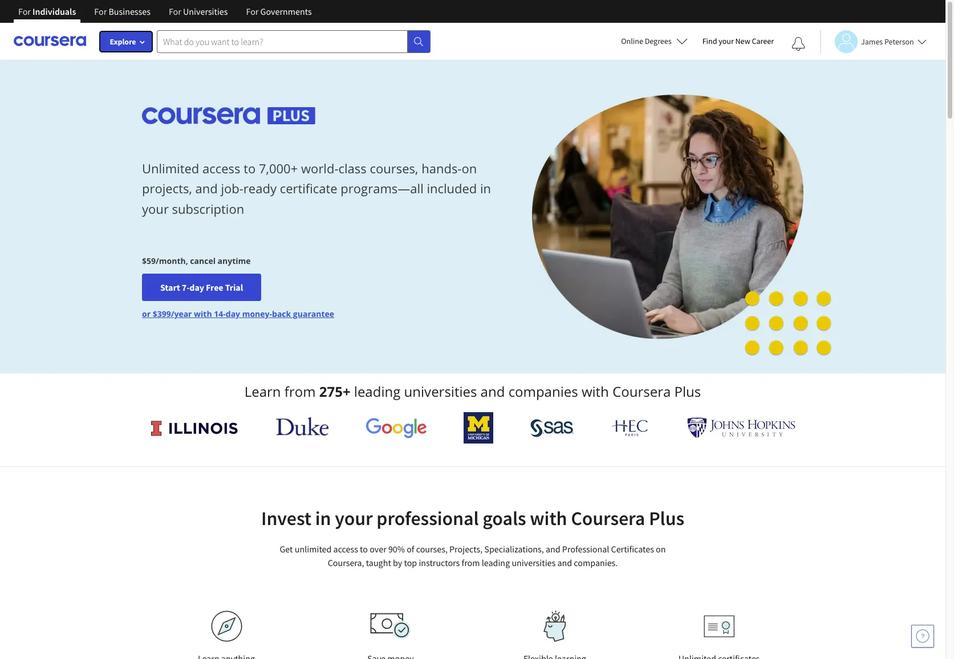 Task type: vqa. For each thing, say whether or not it's contained in the screenshot.
Certificate Menu element
no



Task type: locate. For each thing, give the bounding box(es) containing it.
with right goals
[[530, 507, 567, 531]]

save money image
[[370, 613, 411, 640]]

coursera image
[[14, 32, 86, 50]]

0 horizontal spatial universities
[[404, 382, 477, 401]]

banner navigation
[[9, 0, 321, 31]]

top
[[404, 557, 417, 569]]

day left free
[[190, 282, 204, 293]]

coursera up hec paris image
[[613, 382, 671, 401]]

instructors
[[419, 557, 460, 569]]

courses, up programs—all
[[370, 160, 418, 177]]

/year
[[171, 309, 192, 320]]

goals
[[483, 507, 526, 531]]

0 vertical spatial on
[[462, 160, 477, 177]]

with left 14-
[[194, 309, 212, 320]]

on
[[462, 160, 477, 177], [656, 544, 666, 555]]

plus
[[675, 382, 701, 401], [649, 507, 685, 531]]

0 vertical spatial courses,
[[370, 160, 418, 177]]

from
[[285, 382, 316, 401], [462, 557, 480, 569]]

your up the over
[[335, 507, 373, 531]]

1 horizontal spatial universities
[[512, 557, 556, 569]]

help center image
[[916, 630, 930, 644]]

in right included
[[480, 180, 491, 197]]

certificates
[[611, 544, 654, 555]]

your inside unlimited access to 7,000+ world-class courses, hands-on projects, and job-ready certificate programs—all included in your subscription
[[142, 200, 169, 217]]

2 vertical spatial your
[[335, 507, 373, 531]]

2 horizontal spatial your
[[719, 36, 734, 46]]

7,000+
[[259, 160, 298, 177]]

What do you want to learn? text field
[[157, 30, 408, 53]]

your down projects,
[[142, 200, 169, 217]]

and up subscription
[[195, 180, 218, 197]]

your
[[719, 36, 734, 46], [142, 200, 169, 217], [335, 507, 373, 531]]

0 horizontal spatial to
[[244, 160, 256, 177]]

find
[[703, 36, 717, 46]]

for left businesses
[[94, 6, 107, 17]]

0 horizontal spatial from
[[285, 382, 316, 401]]

flexible learning image
[[535, 611, 575, 642]]

to
[[244, 160, 256, 177], [360, 544, 368, 555]]

back
[[272, 309, 291, 320]]

1 vertical spatial courses,
[[416, 544, 448, 555]]

in up unlimited
[[315, 507, 331, 531]]

from down projects,
[[462, 557, 480, 569]]

3 for from the left
[[169, 6, 181, 17]]

your right find
[[719, 36, 734, 46]]

anytime
[[218, 256, 251, 267]]

access inside 'get unlimited access to over 90% of courses, projects, specializations, and professional certificates on coursera, taught by top instructors from leading universities and companies.'
[[334, 544, 358, 555]]

4 for from the left
[[246, 6, 259, 17]]

online
[[622, 36, 644, 46]]

universities down specializations,
[[512, 557, 556, 569]]

peterson
[[885, 36, 914, 47]]

for left universities
[[169, 6, 181, 17]]

0 vertical spatial universities
[[404, 382, 477, 401]]

professional
[[562, 544, 610, 555]]

universities
[[183, 6, 228, 17]]

free
[[206, 282, 223, 293]]

1 vertical spatial your
[[142, 200, 169, 217]]

0 horizontal spatial with
[[194, 309, 212, 320]]

james
[[862, 36, 883, 47]]

for
[[18, 6, 31, 17], [94, 6, 107, 17], [169, 6, 181, 17], [246, 6, 259, 17]]

access inside unlimited access to 7,000+ world-class courses, hands-on projects, and job-ready certificate programs—all included in your subscription
[[203, 160, 240, 177]]

1 horizontal spatial day
[[226, 309, 240, 320]]

by
[[393, 557, 402, 569]]

for left governments
[[246, 6, 259, 17]]

leading down specializations,
[[482, 557, 510, 569]]

learn from 275+ leading universities and companies with coursera plus
[[245, 382, 701, 401]]

to up 'ready'
[[244, 160, 256, 177]]

courses, inside 'get unlimited access to over 90% of courses, projects, specializations, and professional certificates on coursera, taught by top instructors from leading universities and companies.'
[[416, 544, 448, 555]]

professional
[[377, 507, 479, 531]]

for left individuals
[[18, 6, 31, 17]]

from left 275+ at the bottom
[[285, 382, 316, 401]]

90%
[[388, 544, 405, 555]]

1 vertical spatial in
[[315, 507, 331, 531]]

career
[[752, 36, 774, 46]]

start 7-day free trial
[[160, 282, 243, 293]]

coursera up professional at the bottom of the page
[[571, 507, 645, 531]]

coursera
[[613, 382, 671, 401], [571, 507, 645, 531]]

0 vertical spatial your
[[719, 36, 734, 46]]

leading
[[354, 382, 401, 401], [482, 557, 510, 569]]

1 horizontal spatial on
[[656, 544, 666, 555]]

invest
[[261, 507, 312, 531]]

1 for from the left
[[18, 6, 31, 17]]

with
[[194, 309, 212, 320], [582, 382, 609, 401], [530, 507, 567, 531]]

0 horizontal spatial your
[[142, 200, 169, 217]]

for for businesses
[[94, 6, 107, 17]]

1 horizontal spatial in
[[480, 180, 491, 197]]

coursera,
[[328, 557, 364, 569]]

courses, up instructors
[[416, 544, 448, 555]]

1 vertical spatial leading
[[482, 557, 510, 569]]

over
[[370, 544, 387, 555]]

trial
[[225, 282, 243, 293]]

1 vertical spatial on
[[656, 544, 666, 555]]

on up included
[[462, 160, 477, 177]]

1 horizontal spatial from
[[462, 557, 480, 569]]

universities up university of michigan image
[[404, 382, 477, 401]]

$399
[[153, 309, 171, 320]]

and
[[195, 180, 218, 197], [481, 382, 505, 401], [546, 544, 561, 555], [558, 557, 572, 569]]

0 vertical spatial with
[[194, 309, 212, 320]]

on right the certificates
[[656, 544, 666, 555]]

access up coursera,
[[334, 544, 358, 555]]

hec paris image
[[611, 417, 651, 440]]

class
[[339, 160, 367, 177]]

day
[[190, 282, 204, 293], [226, 309, 240, 320]]

0 horizontal spatial access
[[203, 160, 240, 177]]

0 horizontal spatial on
[[462, 160, 477, 177]]

projects,
[[142, 180, 192, 197]]

1 horizontal spatial leading
[[482, 557, 510, 569]]

0 horizontal spatial day
[[190, 282, 204, 293]]

and inside unlimited access to 7,000+ world-class courses, hands-on projects, and job-ready certificate programs—all included in your subscription
[[195, 180, 218, 197]]

courses,
[[370, 160, 418, 177], [416, 544, 448, 555]]

new
[[736, 36, 751, 46]]

get
[[280, 544, 293, 555]]

day left money-
[[226, 309, 240, 320]]

with right companies
[[582, 382, 609, 401]]

access up job-
[[203, 160, 240, 177]]

unlimited
[[295, 544, 332, 555]]

0 vertical spatial in
[[480, 180, 491, 197]]

0 vertical spatial to
[[244, 160, 256, 177]]

university of michigan image
[[464, 413, 494, 444]]

1 horizontal spatial your
[[335, 507, 373, 531]]

degrees
[[645, 36, 672, 46]]

2 horizontal spatial with
[[582, 382, 609, 401]]

to left the over
[[360, 544, 368, 555]]

of
[[407, 544, 415, 555]]

on inside unlimited access to 7,000+ world-class courses, hands-on projects, and job-ready certificate programs—all included in your subscription
[[462, 160, 477, 177]]

find your new career
[[703, 36, 774, 46]]

1 vertical spatial universities
[[512, 557, 556, 569]]

14-
[[214, 309, 226, 320]]

leading up google image on the bottom left of page
[[354, 382, 401, 401]]

0 vertical spatial day
[[190, 282, 204, 293]]

and up university of michigan image
[[481, 382, 505, 401]]

1 horizontal spatial access
[[334, 544, 358, 555]]

unlimited certificates image
[[704, 615, 735, 638]]

$59
[[142, 256, 156, 267]]

2 for from the left
[[94, 6, 107, 17]]

1 horizontal spatial to
[[360, 544, 368, 555]]

individuals
[[33, 6, 76, 17]]

1 vertical spatial from
[[462, 557, 480, 569]]

None search field
[[157, 30, 431, 53]]

james peterson button
[[820, 30, 927, 53]]

1 vertical spatial to
[[360, 544, 368, 555]]

online degrees
[[622, 36, 672, 46]]

universities
[[404, 382, 477, 401], [512, 557, 556, 569]]

1 vertical spatial access
[[334, 544, 358, 555]]

in
[[480, 180, 491, 197], [315, 507, 331, 531]]

0 vertical spatial access
[[203, 160, 240, 177]]

access
[[203, 160, 240, 177], [334, 544, 358, 555]]

2 vertical spatial with
[[530, 507, 567, 531]]

university of illinois at urbana-champaign image
[[150, 419, 239, 437]]

0 vertical spatial leading
[[354, 382, 401, 401]]



Task type: describe. For each thing, give the bounding box(es) containing it.
cancel
[[190, 256, 216, 267]]

companies
[[509, 382, 578, 401]]

0 horizontal spatial in
[[315, 507, 331, 531]]

learn
[[245, 382, 281, 401]]

programs—all
[[341, 180, 424, 197]]

/month,
[[156, 256, 188, 267]]

0 vertical spatial plus
[[675, 382, 701, 401]]

johns hopkins university image
[[688, 418, 796, 439]]

find your new career link
[[697, 34, 780, 48]]

sas image
[[531, 419, 574, 437]]

unlimited
[[142, 160, 199, 177]]

guarantee
[[293, 309, 334, 320]]

from inside 'get unlimited access to over 90% of courses, projects, specializations, and professional certificates on coursera, taught by top instructors from leading universities and companies.'
[[462, 557, 480, 569]]

businesses
[[109, 6, 151, 17]]

1 vertical spatial coursera
[[571, 507, 645, 531]]

for individuals
[[18, 6, 76, 17]]

and down professional at the bottom of the page
[[558, 557, 572, 569]]

to inside unlimited access to 7,000+ world-class courses, hands-on projects, and job-ready certificate programs—all included in your subscription
[[244, 160, 256, 177]]

governments
[[261, 6, 312, 17]]

or $399 /year with 14-day money-back guarantee
[[142, 309, 334, 320]]

specializations,
[[485, 544, 544, 555]]

james peterson
[[862, 36, 914, 47]]

courses, inside unlimited access to 7,000+ world-class courses, hands-on projects, and job-ready certificate programs—all included in your subscription
[[370, 160, 418, 177]]

hands-
[[422, 160, 462, 177]]

get unlimited access to over 90% of courses, projects, specializations, and professional certificates on coursera, taught by top instructors from leading universities and companies.
[[280, 544, 666, 569]]

companies.
[[574, 557, 618, 569]]

leading inside 'get unlimited access to over 90% of courses, projects, specializations, and professional certificates on coursera, taught by top instructors from leading universities and companies.'
[[482, 557, 510, 569]]

for businesses
[[94, 6, 151, 17]]

included
[[427, 180, 477, 197]]

or
[[142, 309, 151, 320]]

show notifications image
[[792, 37, 806, 51]]

coursera plus image
[[142, 107, 316, 124]]

for for individuals
[[18, 6, 31, 17]]

and left professional at the bottom of the page
[[546, 544, 561, 555]]

learn anything image
[[211, 611, 242, 642]]

job-
[[221, 180, 244, 197]]

universities inside 'get unlimited access to over 90% of courses, projects, specializations, and professional certificates on coursera, taught by top instructors from leading universities and companies.'
[[512, 557, 556, 569]]

world-
[[301, 160, 339, 177]]

0 horizontal spatial leading
[[354, 382, 401, 401]]

ready
[[244, 180, 277, 197]]

explore button
[[100, 31, 152, 52]]

1 vertical spatial with
[[582, 382, 609, 401]]

for governments
[[246, 6, 312, 17]]

1 vertical spatial plus
[[649, 507, 685, 531]]

to inside 'get unlimited access to over 90% of courses, projects, specializations, and professional certificates on coursera, taught by top instructors from leading universities and companies.'
[[360, 544, 368, 555]]

for for governments
[[246, 6, 259, 17]]

online degrees button
[[612, 29, 697, 54]]

certificate
[[280, 180, 338, 197]]

1 horizontal spatial with
[[530, 507, 567, 531]]

unlimited access to 7,000+ world-class courses, hands-on projects, and job-ready certificate programs—all included in your subscription
[[142, 160, 491, 217]]

for universities
[[169, 6, 228, 17]]

1 vertical spatial day
[[226, 309, 240, 320]]

7-
[[182, 282, 190, 293]]

google image
[[366, 418, 427, 439]]

275+
[[319, 382, 351, 401]]

day inside start 7-day free trial button
[[190, 282, 204, 293]]

explore
[[110, 37, 136, 47]]

money-
[[242, 309, 272, 320]]

projects,
[[450, 544, 483, 555]]

invest in your professional goals with coursera plus
[[261, 507, 685, 531]]

subscription
[[172, 200, 244, 217]]

0 vertical spatial coursera
[[613, 382, 671, 401]]

duke university image
[[276, 418, 329, 436]]

in inside unlimited access to 7,000+ world-class courses, hands-on projects, and job-ready certificate programs—all included in your subscription
[[480, 180, 491, 197]]

start 7-day free trial button
[[142, 274, 261, 301]]

for for universities
[[169, 6, 181, 17]]

taught
[[366, 557, 391, 569]]

on inside 'get unlimited access to over 90% of courses, projects, specializations, and professional certificates on coursera, taught by top instructors from leading universities and companies.'
[[656, 544, 666, 555]]

start
[[160, 282, 180, 293]]

$59 /month, cancel anytime
[[142, 256, 251, 267]]

0 vertical spatial from
[[285, 382, 316, 401]]



